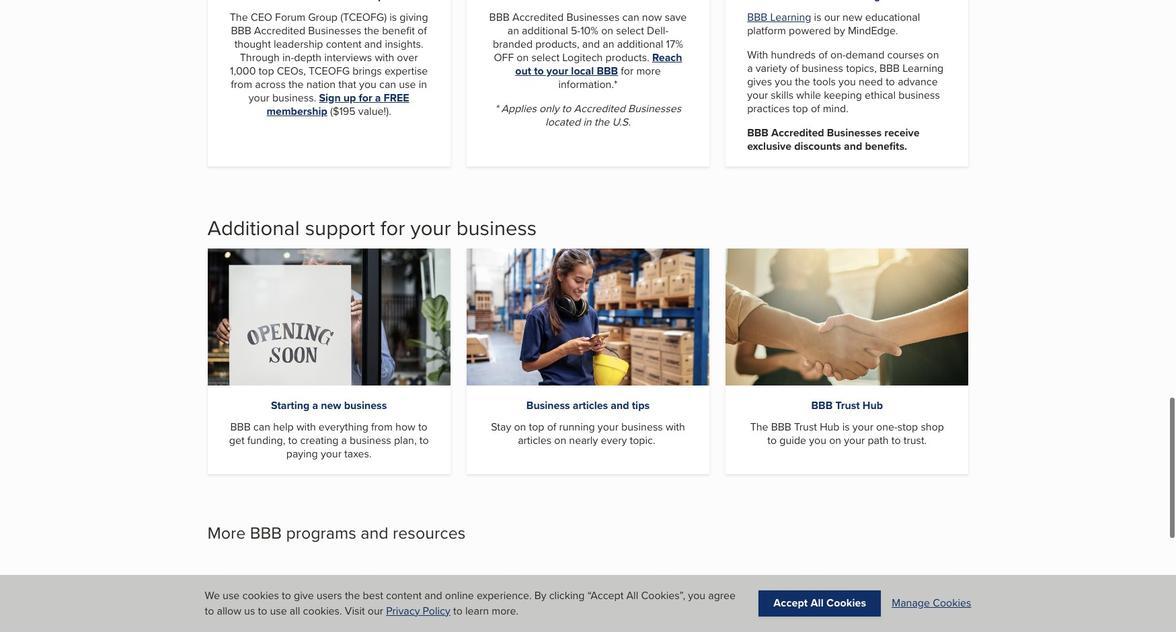 Task type: locate. For each thing, give the bounding box(es) containing it.
the inside "we use cookies to give users the best content and online experience. by clicking "accept all cookies", you agree to allow us to use all cookies. visit our"
[[345, 589, 360, 604]]

1 vertical spatial in
[[583, 114, 592, 130]]

woman warehouse worker using mobile phone image
[[467, 249, 710, 386]]

top right the practices
[[793, 101, 808, 116]]

0 vertical spatial learning
[[770, 9, 811, 25]]

1 horizontal spatial in
[[583, 114, 592, 130]]

accredited
[[512, 9, 564, 25], [254, 23, 305, 38], [574, 101, 625, 116], [772, 125, 824, 140]]

best
[[363, 589, 383, 604]]

0 horizontal spatial hub
[[820, 419, 840, 435]]

2 vertical spatial a
[[341, 433, 347, 448]]

is left giving
[[390, 9, 397, 25]]

learning inside 'with hundreds of on-demand courses on a variety of business topics, bbb learning gives you the tools you need to advance your skills while keeping ethical business practices top of mind.'
[[903, 60, 944, 76]]

allow
[[217, 604, 241, 619]]

top inside the ceo forum group (tceofg) is giving bbb accredited businesses the benefit of thought leadership content and insights. through in-depth interviews with over 1,000 top ceos, tceofg brings expertise from across the nation that you can use in your business.
[[259, 63, 274, 78]]

running
[[559, 419, 595, 435]]

for for a free
[[359, 90, 372, 105]]

for right support
[[381, 213, 405, 243]]

from inside the ceo forum group (tceofg) is giving bbb accredited businesses the benefit of thought leadership content and insights. through in-depth interviews with over 1,000 top ceos, tceofg brings expertise from across the nation that you can use in your business.
[[231, 76, 252, 92]]

local
[[571, 63, 594, 78]]

the left u.s.
[[594, 114, 610, 130]]

use right we
[[223, 589, 240, 604]]

all inside button
[[811, 596, 824, 612]]

bbb inside 'with hundreds of on-demand courses on a variety of business topics, bbb learning gives you the tools you need to advance your skills while keeping ethical business practices top of mind.'
[[880, 60, 900, 76]]

0 horizontal spatial all
[[627, 589, 639, 604]]

0 horizontal spatial select
[[532, 50, 560, 65]]

businesses down mind.
[[827, 125, 882, 140]]

0 vertical spatial with
[[375, 50, 394, 65]]

learning left is our at the top of page
[[770, 9, 811, 25]]

of right benefit
[[418, 23, 427, 38]]

the ceo forum group (tceofg) is giving bbb accredited businesses the benefit of thought leadership content and insights. through in-depth interviews with over 1,000 top ceos, tceofg brings expertise from across the nation that you can use in your business.
[[230, 9, 428, 105]]

1 horizontal spatial a
[[341, 433, 347, 448]]

0 vertical spatial the
[[230, 9, 248, 25]]

new up everything
[[321, 398, 341, 413]]

starting a new business bbb can help with everything from how to get funding, to creating a business plan, to paying your taxes.
[[229, 398, 429, 462]]

1 horizontal spatial top
[[529, 419, 545, 435]]

of inside business articles and tips stay on top of running your business with articles on nearly every topic.
[[547, 419, 556, 435]]

to
[[534, 63, 544, 78], [886, 74, 895, 89], [562, 101, 571, 116], [418, 419, 428, 435], [288, 433, 298, 448], [420, 433, 429, 448], [768, 433, 777, 448], [892, 433, 901, 448], [282, 589, 291, 604], [205, 604, 214, 619], [258, 604, 267, 619], [453, 604, 463, 619]]

1 horizontal spatial all
[[811, 596, 824, 612]]

resources
[[393, 521, 466, 545]]

1 horizontal spatial learning
[[903, 60, 944, 76]]

the left nation
[[289, 76, 304, 92]]

1 vertical spatial with
[[666, 419, 685, 435]]

business
[[527, 398, 570, 413]]

stay
[[491, 419, 511, 435]]

0 horizontal spatial for
[[359, 90, 372, 105]]

on inside 'with hundreds of on-demand courses on a variety of business topics, bbb learning gives you the tools you need to advance your skills while keeping ethical business practices top of mind.'
[[927, 47, 939, 62]]

accredited up products,
[[512, 9, 564, 25]]

you inside "we use cookies to give users the best content and online experience. by clicking "accept all cookies", you agree to allow us to use all cookies. visit our"
[[688, 589, 706, 604]]

save
[[665, 9, 687, 25]]

from inside starting a new business bbb can help with everything from how to get funding, to creating a business plan, to paying your taxes.
[[371, 419, 393, 435]]

for right up
[[359, 90, 372, 105]]

can right get
[[253, 419, 270, 435]]

to right need
[[886, 74, 895, 89]]

on right the stay
[[514, 419, 526, 435]]

0 horizontal spatial from
[[231, 76, 252, 92]]

top right 1,000 at the top left
[[259, 63, 274, 78]]

accredited inside the ceo forum group (tceofg) is giving bbb accredited businesses the benefit of thought leadership content and insights. through in-depth interviews with over 1,000 top ceos, tceofg brings expertise from across the nation that you can use in your business.
[[254, 23, 305, 38]]

with hundreds of on-demand courses on a variety of business topics, bbb learning gives you the tools you need to advance your skills while keeping ethical business practices top of mind.
[[747, 47, 944, 116]]

content up tceofg
[[326, 36, 362, 52]]

2 horizontal spatial for
[[621, 63, 634, 78]]

you left agree
[[688, 589, 706, 604]]

1 vertical spatial content
[[386, 589, 422, 604]]

is down bbb trust hub "link"
[[843, 419, 850, 435]]

practices
[[747, 101, 790, 116]]

to inside 'with hundreds of on-demand courses on a variety of business topics, bbb learning gives you the tools you need to advance your skills while keeping ethical business practices top of mind.'
[[886, 74, 895, 89]]

an
[[508, 23, 519, 38], [603, 36, 615, 52]]

1 horizontal spatial from
[[371, 419, 393, 435]]

man putting on store opening soon sign image
[[208, 249, 451, 386]]

from left how at the left bottom
[[371, 419, 393, 435]]

1 vertical spatial is
[[843, 419, 850, 435]]

cookies right accept
[[827, 596, 866, 612]]

a inside 'with hundreds of on-demand courses on a variety of business topics, bbb learning gives you the tools you need to advance your skills while keeping ethical business practices top of mind.'
[[747, 60, 753, 76]]

select up the products.
[[616, 23, 644, 38]]

advance
[[898, 74, 938, 89]]

1 vertical spatial new
[[321, 398, 341, 413]]

to right us on the left of page
[[258, 604, 267, 619]]

learn
[[465, 604, 489, 619]]

1 horizontal spatial select
[[616, 23, 644, 38]]

the left ceo
[[230, 9, 248, 25]]

all
[[627, 589, 639, 604], [811, 596, 824, 612]]

1 horizontal spatial cookies
[[933, 596, 972, 612]]

the left best
[[345, 589, 360, 604]]

across
[[255, 76, 286, 92]]

businesses inside * applies only to accredited businesses located in the u.s.
[[628, 101, 681, 116]]

articles up running
[[573, 398, 608, 413]]

leadership
[[274, 36, 323, 52]]

cookies right manage
[[933, 596, 972, 612]]

you
[[775, 74, 792, 89], [839, 74, 856, 89], [359, 76, 377, 92], [809, 433, 827, 448], [688, 589, 706, 604]]

2 horizontal spatial can
[[623, 9, 639, 25]]

0 vertical spatial trust
[[836, 398, 860, 413]]

trust
[[836, 398, 860, 413], [794, 419, 817, 435]]

0 vertical spatial in
[[419, 76, 427, 92]]

mindedge.
[[848, 23, 898, 38]]

receive
[[885, 125, 920, 140]]

tools
[[813, 74, 836, 89]]

tceofg
[[309, 63, 350, 78]]

and inside the ceo forum group (tceofg) is giving bbb accredited businesses the benefit of thought leadership content and insights. through in-depth interviews with over 1,000 top ceos, tceofg brings expertise from across the nation that you can use in your business.
[[364, 36, 382, 52]]

hub down bbb trust hub "link"
[[820, 419, 840, 435]]

1 horizontal spatial content
[[386, 589, 422, 604]]

0 vertical spatial articles
[[573, 398, 608, 413]]

0 horizontal spatial in
[[419, 76, 427, 92]]

1 horizontal spatial the
[[750, 419, 769, 435]]

the left tools
[[795, 74, 810, 89]]

0 horizontal spatial new
[[321, 398, 341, 413]]

you right that
[[359, 76, 377, 92]]

of left on-
[[819, 47, 828, 62]]

0 vertical spatial top
[[259, 63, 274, 78]]

0 vertical spatial from
[[231, 76, 252, 92]]

you inside the ceo forum group (tceofg) is giving bbb accredited businesses the benefit of thought leadership content and insights. through in-depth interviews with over 1,000 top ceos, tceofg brings expertise from across the nation that you can use in your business.
[[359, 76, 377, 92]]

17%
[[666, 36, 683, 52]]

businesses
[[567, 9, 620, 25], [308, 23, 361, 38], [628, 101, 681, 116], [827, 125, 882, 140]]

0 horizontal spatial an
[[508, 23, 519, 38]]

accredited up in-
[[254, 23, 305, 38]]

0 horizontal spatial can
[[253, 419, 270, 435]]

bbb inside starting a new business bbb can help with everything from how to get funding, to creating a business plan, to paying your taxes.
[[230, 419, 251, 435]]

manage
[[892, 596, 930, 612]]

hub
[[863, 398, 883, 413], [820, 419, 840, 435]]

1 cookies from the left
[[827, 596, 866, 612]]

on right courses
[[927, 47, 939, 62]]

online
[[445, 589, 474, 604]]

2 horizontal spatial a
[[747, 60, 753, 76]]

1 horizontal spatial is
[[843, 419, 850, 435]]

an up the off
[[508, 23, 519, 38]]

a right creating
[[341, 433, 347, 448]]

your inside 'with hundreds of on-demand courses on a variety of business topics, bbb learning gives you the tools you need to advance your skills while keeping ethical business practices top of mind.'
[[747, 87, 768, 103]]

a right starting
[[312, 398, 318, 413]]

hub up one-
[[863, 398, 883, 413]]

sign
[[319, 90, 341, 105]]

learning right need
[[903, 60, 944, 76]]

cookies",
[[641, 589, 686, 604]]

with right topic. at bottom right
[[666, 419, 685, 435]]

tips
[[632, 398, 650, 413]]

taxes.
[[344, 446, 372, 462]]

an right the 10%
[[603, 36, 615, 52]]

1 vertical spatial top
[[793, 101, 808, 116]]

cookies
[[827, 596, 866, 612], [933, 596, 972, 612]]

use inside the ceo forum group (tceofg) is giving bbb accredited businesses the benefit of thought leadership content and insights. through in-depth interviews with over 1,000 top ceos, tceofg brings expertise from across the nation that you can use in your business.
[[399, 76, 416, 92]]

membership
[[267, 103, 327, 119]]

manage cookies
[[892, 596, 972, 612]]

($195
[[330, 103, 356, 119]]

to right how at the left bottom
[[418, 419, 428, 435]]

on inside bbb trust hub the bbb trust hub is your one-stop shop to guide you on your path to trust.
[[829, 433, 842, 448]]

select right out
[[532, 50, 560, 65]]

businesses down more
[[628, 101, 681, 116]]

new right is our at the top of page
[[843, 9, 863, 25]]

0 horizontal spatial is
[[390, 9, 397, 25]]

businesses up logitech
[[567, 9, 620, 25]]

2 vertical spatial for
[[381, 213, 405, 243]]

you right gives
[[775, 74, 792, 89]]

in right located
[[583, 114, 592, 130]]

use down over
[[399, 76, 416, 92]]

in inside the ceo forum group (tceofg) is giving bbb accredited businesses the benefit of thought leadership content and insights. through in-depth interviews with over 1,000 top ceos, tceofg brings expertise from across the nation that you can use in your business.
[[419, 76, 427, 92]]

all right "accept
[[627, 589, 639, 604]]

can
[[623, 9, 639, 25], [379, 76, 396, 92], [253, 419, 270, 435]]

more bbb programs and resources
[[208, 521, 466, 545]]

1 vertical spatial from
[[371, 419, 393, 435]]

on right the 10%
[[601, 23, 614, 38]]

* applies only to accredited businesses located in the u.s.
[[495, 101, 681, 130]]

sign up for a free membership
[[267, 90, 409, 119]]

0 vertical spatial a
[[747, 60, 753, 76]]

trust.
[[904, 433, 927, 448]]

with left over
[[375, 50, 394, 65]]

with inside business articles and tips stay on top of running your business with articles on nearly every topic.
[[666, 419, 685, 435]]

sign up for a free membership link
[[267, 90, 409, 119]]

the left the guide
[[750, 419, 769, 435]]

0 horizontal spatial top
[[259, 63, 274, 78]]

mind.
[[823, 101, 849, 116]]

and inside bbb accredited businesses can now save an additional 5-10% on select dell- branded products, and an additional 17% off on select logitech products.
[[582, 36, 600, 52]]

all right accept
[[811, 596, 824, 612]]

0 horizontal spatial the
[[230, 9, 248, 25]]

path
[[868, 433, 889, 448]]

0 horizontal spatial a
[[312, 398, 318, 413]]

to right path
[[892, 433, 901, 448]]

for left more
[[621, 63, 634, 78]]

bbb
[[489, 9, 510, 25], [747, 9, 768, 25], [231, 23, 251, 38], [880, 60, 900, 76], [597, 63, 618, 78], [747, 125, 769, 140], [812, 398, 833, 413], [230, 419, 251, 435], [771, 419, 792, 435], [250, 521, 282, 545]]

to right out
[[534, 63, 544, 78]]

accredited down information.*
[[574, 101, 625, 116]]

1,000
[[230, 63, 256, 78]]

1 horizontal spatial new
[[843, 9, 863, 25]]

top down business
[[529, 419, 545, 435]]

interviews
[[324, 50, 372, 65]]

0 vertical spatial is
[[390, 9, 397, 25]]

funding,
[[247, 433, 285, 448]]

from left across
[[231, 76, 252, 92]]

0 horizontal spatial cookies
[[827, 596, 866, 612]]

and inside business articles and tips stay on top of running your business with articles on nearly every topic.
[[611, 398, 629, 413]]

reach
[[652, 50, 682, 65]]

the
[[364, 23, 379, 38], [795, 74, 810, 89], [289, 76, 304, 92], [594, 114, 610, 130], [345, 589, 360, 604]]

thought
[[234, 36, 271, 52]]

your
[[547, 63, 569, 78], [747, 87, 768, 103], [249, 90, 270, 105], [411, 213, 451, 243], [598, 419, 619, 435], [853, 419, 874, 435], [844, 433, 865, 448], [321, 446, 342, 462]]

bbb inside the ceo forum group (tceofg) is giving bbb accredited businesses the benefit of thought leadership content and insights. through in-depth interviews with over 1,000 top ceos, tceofg brings expertise from across the nation that you can use in your business.
[[231, 23, 251, 38]]

0 vertical spatial can
[[623, 9, 639, 25]]

of inside the ceo forum group (tceofg) is giving bbb accredited businesses the benefit of thought leadership content and insights. through in-depth interviews with over 1,000 top ceos, tceofg brings expertise from across the nation that you can use in your business.
[[418, 23, 427, 38]]

2 vertical spatial top
[[529, 419, 545, 435]]

discounts
[[795, 138, 841, 154]]

businesses inside bbb accredited businesses receive exclusive discounts and benefits.
[[827, 125, 882, 140]]

0 vertical spatial for
[[621, 63, 634, 78]]

welcome handshake, business meeting and consulting contract deal, thank you and partnership collaboration in office. shake hands for team promotion, hr opportunity and support in b2b sales success image
[[726, 249, 969, 386]]

on-
[[831, 47, 846, 62]]

more
[[637, 63, 661, 78]]

1 horizontal spatial with
[[666, 419, 685, 435]]

dell-
[[647, 23, 669, 38]]

to right only
[[562, 101, 571, 116]]

2 horizontal spatial top
[[793, 101, 808, 116]]

businesses up interviews
[[308, 23, 361, 38]]

new inside is our new educational platform powered by mindedge.
[[843, 9, 863, 25]]

additional
[[617, 36, 663, 52]]

1 vertical spatial for
[[359, 90, 372, 105]]

of down business
[[547, 419, 556, 435]]

1 vertical spatial can
[[379, 76, 396, 92]]

0 vertical spatial hub
[[863, 398, 883, 413]]

shop
[[921, 419, 944, 435]]

branded
[[493, 36, 533, 52]]

0 vertical spatial select
[[616, 23, 644, 38]]

0 vertical spatial new
[[843, 9, 863, 25]]

can left now at the right
[[623, 9, 639, 25]]

0 horizontal spatial trust
[[794, 419, 817, 435]]

1 vertical spatial the
[[750, 419, 769, 435]]

use
[[399, 76, 416, 92], [223, 589, 240, 604], [270, 604, 287, 619]]

to left the guide
[[768, 433, 777, 448]]

top inside business articles and tips stay on top of running your business with articles on nearly every topic.
[[529, 419, 545, 435]]

located
[[546, 114, 581, 130]]

business
[[802, 60, 844, 76], [899, 87, 940, 103], [456, 213, 537, 243], [344, 398, 387, 413], [622, 419, 663, 435], [350, 433, 391, 448]]

0 horizontal spatial content
[[326, 36, 362, 52]]

content right best
[[386, 589, 422, 604]]

a left variety on the top
[[747, 60, 753, 76]]

through
[[240, 50, 280, 65]]

use left the all
[[270, 604, 287, 619]]

we use cookies to give users the best content and online experience. by clicking "accept all cookies", you agree to allow us to use all cookies. visit our
[[205, 589, 736, 619]]

of
[[418, 23, 427, 38], [819, 47, 828, 62], [790, 60, 799, 76], [811, 101, 820, 116], [547, 419, 556, 435]]

2 vertical spatial can
[[253, 419, 270, 435]]

more.
[[492, 604, 519, 619]]

paying
[[286, 446, 318, 462]]

can up the value!).
[[379, 76, 396, 92]]

1 horizontal spatial for
[[381, 213, 405, 243]]

for inside sign up for a free membership
[[359, 90, 372, 105]]

additional support for your business
[[208, 213, 537, 243]]

your inside business articles and tips stay on top of running your business with articles on nearly every topic.
[[598, 419, 619, 435]]

variety
[[756, 60, 787, 76]]

1 horizontal spatial an
[[603, 36, 615, 52]]

0 horizontal spatial with
[[375, 50, 394, 65]]

you inside bbb trust hub the bbb trust hub is your one-stop shop to guide you on your path to trust.
[[809, 433, 827, 448]]

1 horizontal spatial can
[[379, 76, 396, 92]]

in inside * applies only to accredited businesses located in the u.s.
[[583, 114, 592, 130]]

1 horizontal spatial articles
[[573, 398, 608, 413]]

in-
[[283, 50, 294, 65]]

you right the guide
[[809, 433, 827, 448]]

articles
[[573, 398, 608, 413], [518, 433, 552, 448]]

articles right the stay
[[518, 433, 552, 448]]

in right a free
[[419, 76, 427, 92]]

reach out to your local bbb link
[[515, 50, 682, 78]]

accredited down the practices
[[772, 125, 824, 140]]

1 vertical spatial articles
[[518, 433, 552, 448]]

your inside reach out to your local bbb
[[547, 63, 569, 78]]

0 vertical spatial content
[[326, 36, 362, 52]]

can inside starting a new business bbb can help with everything from how to get funding, to creating a business plan, to paying your taxes.
[[253, 419, 270, 435]]

on down bbb trust hub "link"
[[829, 433, 842, 448]]

1 vertical spatial learning
[[903, 60, 944, 76]]

2 horizontal spatial use
[[399, 76, 416, 92]]



Task type: vqa. For each thing, say whether or not it's contained in the screenshot.
NOT BBB ACCREDITED image
no



Task type: describe. For each thing, give the bounding box(es) containing it.
now
[[642, 9, 662, 25]]

for more information.*
[[559, 63, 661, 92]]

need
[[859, 74, 883, 89]]

bbb inside reach out to your local bbb
[[597, 63, 618, 78]]

of left mind.
[[811, 101, 820, 116]]

topics,
[[846, 60, 877, 76]]

how
[[396, 419, 416, 435]]

to left the allow
[[205, 604, 214, 619]]

group
[[308, 9, 338, 25]]

*
[[495, 101, 499, 116]]

support
[[305, 213, 375, 243]]

more
[[208, 521, 246, 545]]

1 vertical spatial trust
[[794, 419, 817, 435]]

platform
[[747, 23, 786, 38]]

bbb inside bbb accredited businesses receive exclusive discounts and benefits.
[[747, 125, 769, 140]]

the inside 'with hundreds of on-demand courses on a variety of business topics, bbb learning gives you the tools you need to advance your skills while keeping ethical business practices top of mind.'
[[795, 74, 810, 89]]

businesses inside bbb accredited businesses can now save an additional 5-10% on select dell- branded products, and an additional 17% off on select logitech products.
[[567, 9, 620, 25]]

accredited inside bbb accredited businesses can now save an additional 5-10% on select dell- branded products, and an additional 17% off on select logitech products.
[[512, 9, 564, 25]]

content inside the ceo forum group (tceofg) is giving bbb accredited businesses the benefit of thought leadership content and insights. through in-depth interviews with over 1,000 top ceos, tceofg brings expertise from across the nation that you can use in your business.
[[326, 36, 362, 52]]

bbb learning link
[[747, 9, 811, 25]]

is inside the ceo forum group (tceofg) is giving bbb accredited businesses the benefit of thought leadership content and insights. through in-depth interviews with over 1,000 top ceos, tceofg brings expertise from across the nation that you can use in your business.
[[390, 9, 397, 25]]

($195 value!).
[[327, 103, 391, 119]]

and inside bbb accredited businesses receive exclusive discounts and benefits.
[[844, 138, 863, 154]]

every
[[601, 433, 627, 448]]

can inside bbb accredited businesses can now save an additional 5-10% on select dell- branded products, and an additional 17% off on select logitech products.
[[623, 9, 639, 25]]

starting a new business link
[[271, 398, 387, 413]]

demand
[[846, 47, 885, 62]]

agree
[[708, 589, 736, 604]]

courses
[[888, 47, 925, 62]]

1 vertical spatial a
[[312, 398, 318, 413]]

new inside starting a new business bbb can help with everything from how to get funding, to creating a business plan, to paying your taxes.
[[321, 398, 341, 413]]

policy
[[423, 604, 451, 619]]

for inside for more information.*
[[621, 63, 634, 78]]

creating
[[300, 433, 339, 448]]

business articles and tips stay on top of running your business with articles on nearly every topic.
[[491, 398, 685, 448]]

your inside the ceo forum group (tceofg) is giving bbb accredited businesses the benefit of thought leadership content and insights. through in-depth interviews with over 1,000 top ceos, tceofg brings expertise from across the nation that you can use in your business.
[[249, 90, 270, 105]]

while
[[797, 87, 821, 103]]

bbb accredited businesses receive exclusive discounts and benefits.
[[747, 125, 920, 154]]

educational
[[865, 9, 920, 25]]

powered
[[789, 23, 831, 38]]

can inside the ceo forum group (tceofg) is giving bbb accredited businesses the benefit of thought leadership content and insights. through in-depth interviews with over 1,000 top ceos, tceofg brings expertise from across the nation that you can use in your business.
[[379, 76, 396, 92]]

to left learn
[[453, 604, 463, 619]]

and inside "we use cookies to give users the best content and online experience. by clicking "accept all cookies", you agree to allow us to use all cookies. visit our"
[[425, 589, 442, 604]]

business articles and tips link
[[527, 398, 650, 413]]

brings
[[353, 63, 382, 78]]

by
[[834, 23, 845, 38]]

ceos,
[[277, 63, 306, 78]]

on right the off
[[517, 50, 529, 65]]

accept all cookies
[[774, 596, 866, 612]]

bbb trust hub link
[[812, 398, 883, 413]]

0 horizontal spatial articles
[[518, 433, 552, 448]]

out
[[515, 63, 531, 78]]

experience.
[[477, 589, 532, 604]]

u.s.
[[612, 114, 631, 130]]

we
[[205, 589, 220, 604]]

exclusive
[[747, 138, 792, 154]]

accredited inside bbb accredited businesses receive exclusive discounts and benefits.
[[772, 125, 824, 140]]

ethical
[[865, 87, 896, 103]]

on left nearly
[[554, 433, 566, 448]]

forum
[[275, 9, 305, 25]]

help with
[[273, 419, 316, 435]]

your inside starting a new business bbb can help with everything from how to get funding, to creating a business plan, to paying your taxes.
[[321, 446, 342, 462]]

value!).
[[358, 103, 391, 119]]

logitech
[[562, 50, 603, 65]]

1 horizontal spatial hub
[[863, 398, 883, 413]]

cookies
[[242, 589, 279, 604]]

business inside business articles and tips stay on top of running your business with articles on nearly every topic.
[[622, 419, 663, 435]]

clicking
[[549, 589, 585, 604]]

bbb inside bbb accredited businesses can now save an additional 5-10% on select dell- branded products, and an additional 17% off on select logitech products.
[[489, 9, 510, 25]]

privacy policy to learn more.
[[386, 604, 519, 619]]

the inside bbb trust hub the bbb trust hub is your one-stop shop to guide you on your path to trust.
[[750, 419, 769, 435]]

bbb accredited businesses can now save an additional 5-10% on select dell- branded products, and an additional 17% off on select logitech products.
[[489, 9, 687, 65]]

over
[[397, 50, 418, 65]]

manage cookies button
[[892, 596, 972, 612]]

top inside 'with hundreds of on-demand courses on a variety of business topics, bbb learning gives you the tools you need to advance your skills while keeping ethical business practices top of mind.'
[[793, 101, 808, 116]]

1 vertical spatial hub
[[820, 419, 840, 435]]

2 cookies from the left
[[933, 596, 972, 612]]

products.
[[606, 50, 650, 65]]

the left benefit
[[364, 23, 379, 38]]

nation
[[306, 76, 336, 92]]

to left give
[[282, 589, 291, 604]]

additional
[[208, 213, 300, 243]]

you right tools
[[839, 74, 856, 89]]

for for your
[[381, 213, 405, 243]]

to right funding,
[[288, 433, 298, 448]]

businesses inside the ceo forum group (tceofg) is giving bbb accredited businesses the benefit of thought leadership content and insights. through in-depth interviews with over 1,000 top ceos, tceofg brings expertise from across the nation that you can use in your business.
[[308, 23, 361, 38]]

of right variety on the top
[[790, 60, 799, 76]]

to inside reach out to your local bbb
[[534, 63, 544, 78]]

reach out to your local bbb
[[515, 50, 682, 78]]

benefits.
[[865, 138, 908, 154]]

up
[[344, 90, 356, 105]]

programs
[[286, 521, 356, 545]]

the inside the ceo forum group (tceofg) is giving bbb accredited businesses the benefit of thought leadership content and insights. through in-depth interviews with over 1,000 top ceos, tceofg brings expertise from across the nation that you can use in your business.
[[230, 9, 248, 25]]

is our
[[814, 9, 840, 25]]

users
[[317, 589, 342, 604]]

with
[[747, 47, 768, 62]]

1 horizontal spatial trust
[[836, 398, 860, 413]]

to right 'plan,'
[[420, 433, 429, 448]]

accept
[[774, 596, 808, 612]]

get
[[229, 433, 245, 448]]

the inside * applies only to accredited businesses located in the u.s.
[[594, 114, 610, 130]]

content inside "we use cookies to give users the best content and online experience. by clicking "accept all cookies", you agree to allow us to use all cookies. visit our"
[[386, 589, 422, 604]]

privacy policy link
[[386, 604, 451, 619]]

to inside * applies only to accredited businesses located in the u.s.
[[562, 101, 571, 116]]

information.*
[[559, 76, 618, 92]]

0 horizontal spatial use
[[223, 589, 240, 604]]

with inside the ceo forum group (tceofg) is giving bbb accredited businesses the benefit of thought leadership content and insights. through in-depth interviews with over 1,000 top ceos, tceofg brings expertise from across the nation that you can use in your business.
[[375, 50, 394, 65]]

business.
[[272, 90, 316, 105]]

giving
[[400, 9, 428, 25]]

accept all cookies button
[[759, 592, 881, 617]]

depth
[[294, 50, 322, 65]]

our
[[368, 604, 383, 619]]

bbb trust hub the bbb trust hub is your one-stop shop to guide you on your path to trust.
[[750, 398, 944, 448]]

1 horizontal spatial use
[[270, 604, 287, 619]]

"accept
[[588, 589, 624, 604]]

applies
[[501, 101, 537, 116]]

insights.
[[385, 36, 424, 52]]

1 vertical spatial select
[[532, 50, 560, 65]]

0 horizontal spatial learning
[[770, 9, 811, 25]]

is inside bbb trust hub the bbb trust hub is your one-stop shop to guide you on your path to trust.
[[843, 419, 850, 435]]

by
[[535, 589, 547, 604]]

privacy
[[386, 604, 420, 619]]

hundreds
[[771, 47, 816, 62]]

only
[[540, 101, 559, 116]]

accredited inside * applies only to accredited businesses located in the u.s.
[[574, 101, 625, 116]]

all inside "we use cookies to give users the best content and online experience. by clicking "accept all cookies", you agree to allow us to use all cookies. visit our"
[[627, 589, 639, 604]]

nearly
[[569, 433, 598, 448]]

cookies.
[[303, 604, 342, 619]]

ceo
[[251, 9, 272, 25]]

that
[[339, 76, 356, 92]]



